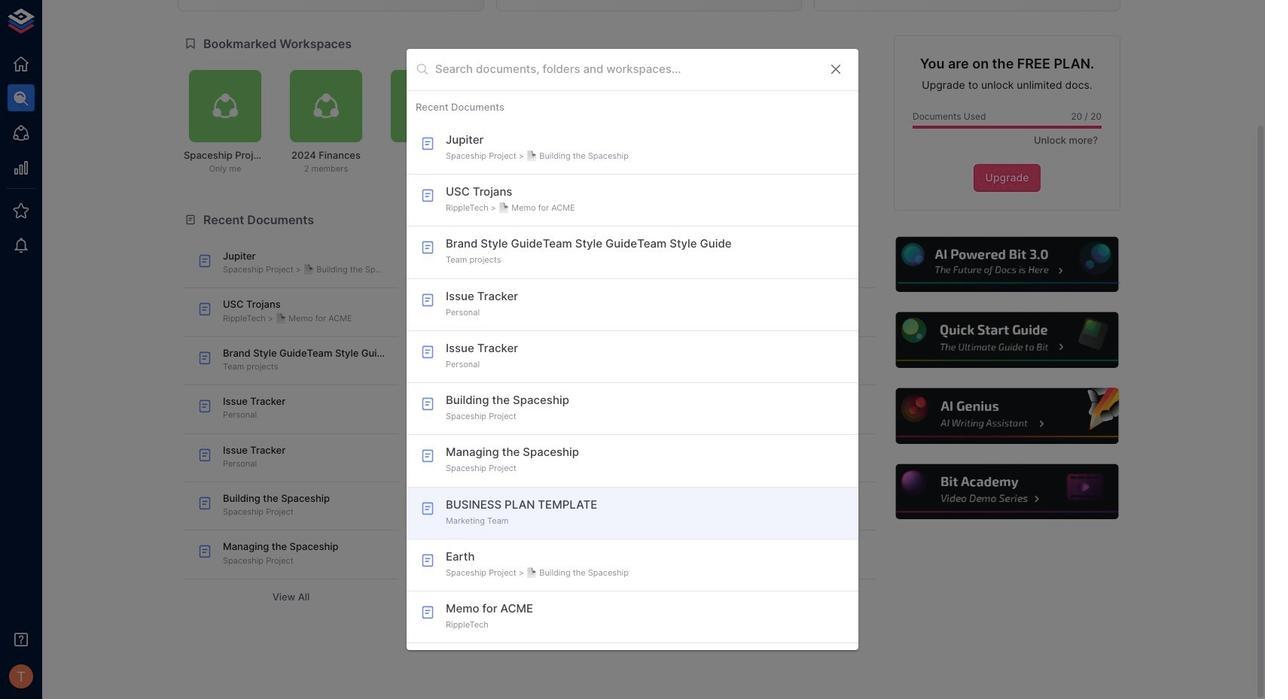 Task type: vqa. For each thing, say whether or not it's contained in the screenshot.
bottom …
no



Task type: describe. For each thing, give the bounding box(es) containing it.
1 help image from the top
[[894, 235, 1121, 295]]

2 help image from the top
[[894, 311, 1121, 370]]

Search documents, folders and workspaces... text field
[[435, 58, 816, 81]]



Task type: locate. For each thing, give the bounding box(es) containing it.
4 help image from the top
[[894, 462, 1121, 522]]

3 help image from the top
[[894, 386, 1121, 446]]

help image
[[894, 235, 1121, 295], [894, 311, 1121, 370], [894, 386, 1121, 446], [894, 462, 1121, 522]]

dialog
[[407, 49, 858, 651]]



